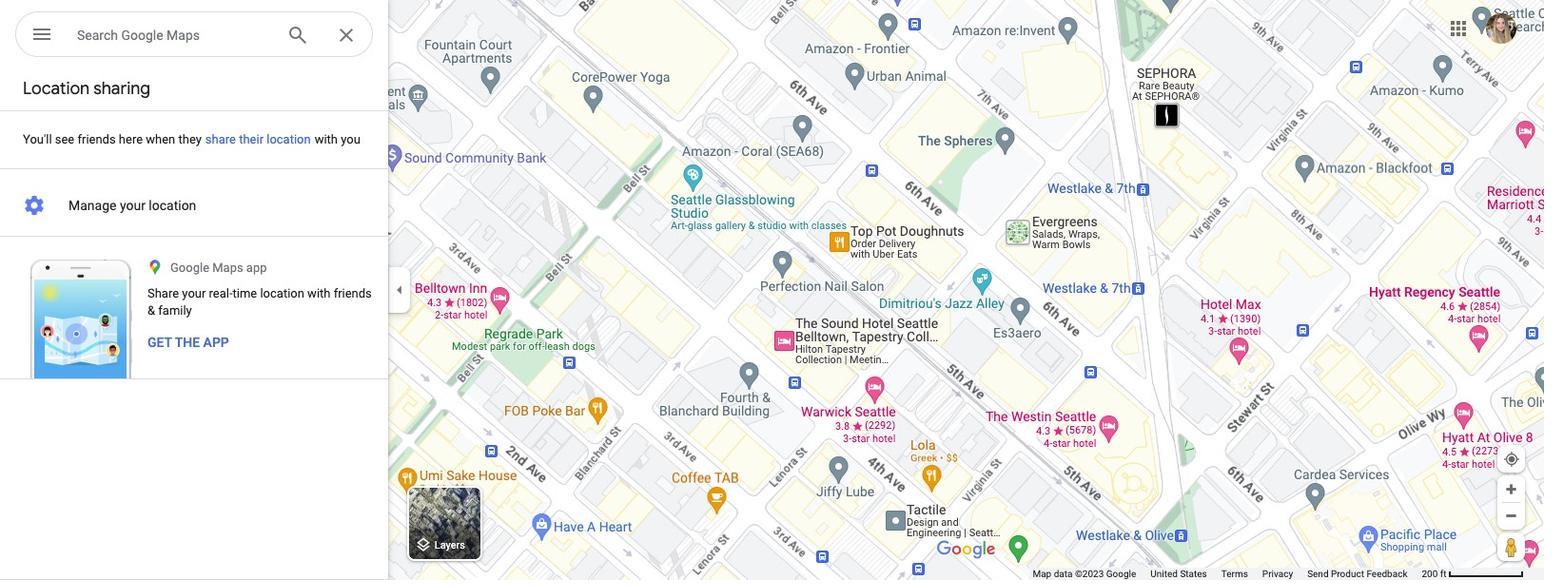 Task type: locate. For each thing, give the bounding box(es) containing it.
sharing
[[94, 78, 150, 100]]

maps right search
[[167, 28, 200, 43]]

united states
[[1151, 569, 1207, 580]]

1 vertical spatial google
[[170, 261, 209, 275]]

with right time
[[308, 286, 331, 301]]

200
[[1422, 569, 1438, 580]]

data
[[1054, 569, 1073, 580]]

location
[[267, 132, 311, 147], [149, 198, 196, 213], [260, 286, 304, 301]]

their
[[239, 132, 264, 147]]

your
[[120, 198, 146, 213], [182, 286, 206, 301]]

app for google maps app
[[246, 261, 267, 275]]

with left you
[[315, 132, 338, 147]]

google inside 'location sharing' main content
[[170, 261, 209, 275]]

ft
[[1441, 569, 1447, 580]]

None search field
[[15, 11, 373, 61]]

1 horizontal spatial google
[[170, 261, 209, 275]]

maps inside 'location sharing' main content
[[212, 261, 243, 275]]

location down when
[[149, 198, 196, 213]]

2 vertical spatial google
[[1107, 569, 1137, 580]]

time
[[233, 286, 257, 301]]

get
[[148, 335, 172, 350]]

feedback
[[1367, 569, 1408, 580]]

app up time
[[246, 261, 267, 275]]

0 vertical spatial app
[[246, 261, 267, 275]]

search google maps field containing search google maps
[[15, 11, 373, 58]]

your up family
[[182, 286, 206, 301]]

maps inside field
[[167, 28, 200, 43]]

1 horizontal spatial your
[[182, 286, 206, 301]]

footer
[[1033, 568, 1422, 581]]

share
[[148, 286, 179, 301]]

united states button
[[1151, 568, 1207, 581]]

200 ft button
[[1422, 569, 1525, 580]]

1 vertical spatial location
[[149, 198, 196, 213]]

1 horizontal spatial friends
[[334, 286, 372, 301]]

0 horizontal spatial app
[[203, 335, 229, 350]]

1 vertical spatial with
[[308, 286, 331, 301]]

0 vertical spatial with
[[315, 132, 338, 147]]

location sharing
[[23, 78, 150, 100]]

share your real-time location with friends & family
[[148, 286, 372, 318]]

with
[[315, 132, 338, 147], [308, 286, 331, 301]]

terms button
[[1222, 568, 1248, 581]]

google right ©2023 on the right of the page
[[1107, 569, 1137, 580]]

you'll
[[23, 132, 52, 147]]

0 vertical spatial google
[[121, 28, 163, 43]]

0 horizontal spatial maps
[[167, 28, 200, 43]]

1 horizontal spatial app
[[246, 261, 267, 275]]

maps up real-
[[212, 261, 243, 275]]

google right search
[[121, 28, 163, 43]]

friends left collapse side panel icon
[[334, 286, 372, 301]]

zoom out image
[[1505, 509, 1519, 523]]

get the app button
[[148, 333, 229, 352]]

footer containing map data ©2023 google
[[1033, 568, 1422, 581]]

search google maps
[[77, 28, 200, 43]]

collapse side panel image
[[389, 280, 410, 301]]

1 vertical spatial friends
[[334, 286, 372, 301]]

app
[[246, 261, 267, 275], [203, 335, 229, 350]]

share their location link
[[183, 109, 334, 169]]

2 horizontal spatial google
[[1107, 569, 1137, 580]]

1 vertical spatial maps
[[212, 261, 243, 275]]

with inside share your real-time location with friends & family
[[308, 286, 331, 301]]

friends right see
[[78, 132, 116, 147]]

they
[[178, 132, 202, 147]]

2 vertical spatial location
[[260, 286, 304, 301]]

app inside button
[[203, 335, 229, 350]]


[[30, 21, 53, 48]]

0 vertical spatial your
[[120, 198, 146, 213]]

1 horizontal spatial maps
[[212, 261, 243, 275]]

terms
[[1222, 569, 1248, 580]]

google inside search google maps field
[[121, 28, 163, 43]]

google
[[121, 28, 163, 43], [170, 261, 209, 275], [1107, 569, 1137, 580]]

show street view coverage image
[[1498, 533, 1526, 562]]

location right their
[[267, 132, 311, 147]]

search
[[77, 28, 118, 43]]

©2023
[[1075, 569, 1104, 580]]

0 horizontal spatial your
[[120, 198, 146, 213]]

0 horizontal spatial friends
[[78, 132, 116, 147]]

location right time
[[260, 286, 304, 301]]

1 vertical spatial app
[[203, 335, 229, 350]]

google up the share
[[170, 261, 209, 275]]

0 vertical spatial maps
[[167, 28, 200, 43]]

&
[[148, 304, 155, 318]]

location sharing main content
[[0, 69, 388, 581]]

search google maps field inside search field
[[77, 23, 271, 46]]

your right manage
[[120, 198, 146, 213]]

0 horizontal spatial google
[[121, 28, 163, 43]]

friends
[[78, 132, 116, 147], [334, 286, 372, 301]]

maps
[[167, 28, 200, 43], [212, 261, 243, 275]]

show your location image
[[1504, 451, 1521, 468]]

app right the
[[203, 335, 229, 350]]

none search field containing 
[[15, 11, 373, 61]]

your inside share your real-time location with friends & family
[[182, 286, 206, 301]]

your for real-
[[182, 286, 206, 301]]

your inside manage your location link
[[120, 198, 146, 213]]

friends inside share your real-time location with friends & family
[[334, 286, 372, 301]]

send product feedback
[[1308, 569, 1408, 580]]

1 vertical spatial your
[[182, 286, 206, 301]]

manage your location link
[[0, 187, 388, 225]]

Search Google Maps field
[[15, 11, 373, 58], [77, 23, 271, 46]]



Task type: describe. For each thing, give the bounding box(es) containing it.
app for get the app
[[203, 335, 229, 350]]

none search field inside google maps element
[[15, 11, 373, 61]]

family
[[158, 304, 192, 318]]

map data ©2023 google
[[1033, 569, 1137, 580]]

0 vertical spatial location
[[267, 132, 311, 147]]

get the app
[[148, 335, 229, 350]]

0 vertical spatial friends
[[78, 132, 116, 147]]

manage your location
[[69, 198, 196, 213]]

privacy button
[[1263, 568, 1293, 581]]

product
[[1331, 569, 1365, 580]]

 button
[[15, 11, 69, 61]]

share
[[205, 132, 236, 147]]

the
[[175, 335, 200, 350]]

united
[[1151, 569, 1178, 580]]

send product feedback button
[[1308, 568, 1408, 581]]

send
[[1308, 569, 1329, 580]]

layers
[[435, 540, 465, 552]]

location
[[23, 78, 90, 100]]

privacy
[[1263, 569, 1293, 580]]

when
[[146, 132, 175, 147]]

see
[[55, 132, 74, 147]]

you
[[341, 132, 361, 147]]

you'll see friends here when they share their location with you
[[23, 132, 361, 147]]

google inside footer
[[1107, 569, 1137, 580]]

real-
[[209, 286, 233, 301]]

google maps element
[[0, 0, 1545, 581]]

zoom in image
[[1505, 483, 1519, 497]]

footer inside google maps element
[[1033, 568, 1422, 581]]

location inside share your real-time location with friends & family
[[260, 286, 304, 301]]

states
[[1180, 569, 1207, 580]]

google account: michelle dermenjian  
(michelle.dermenjian@adept.ai) image
[[1487, 13, 1517, 43]]

map
[[1033, 569, 1052, 580]]

google maps app
[[170, 261, 267, 275]]

manage
[[69, 198, 117, 213]]

here
[[119, 132, 143, 147]]

your for location
[[120, 198, 146, 213]]

200 ft
[[1422, 569, 1447, 580]]



Task type: vqa. For each thing, say whether or not it's contained in the screenshot.
the leftmost Ave
no



